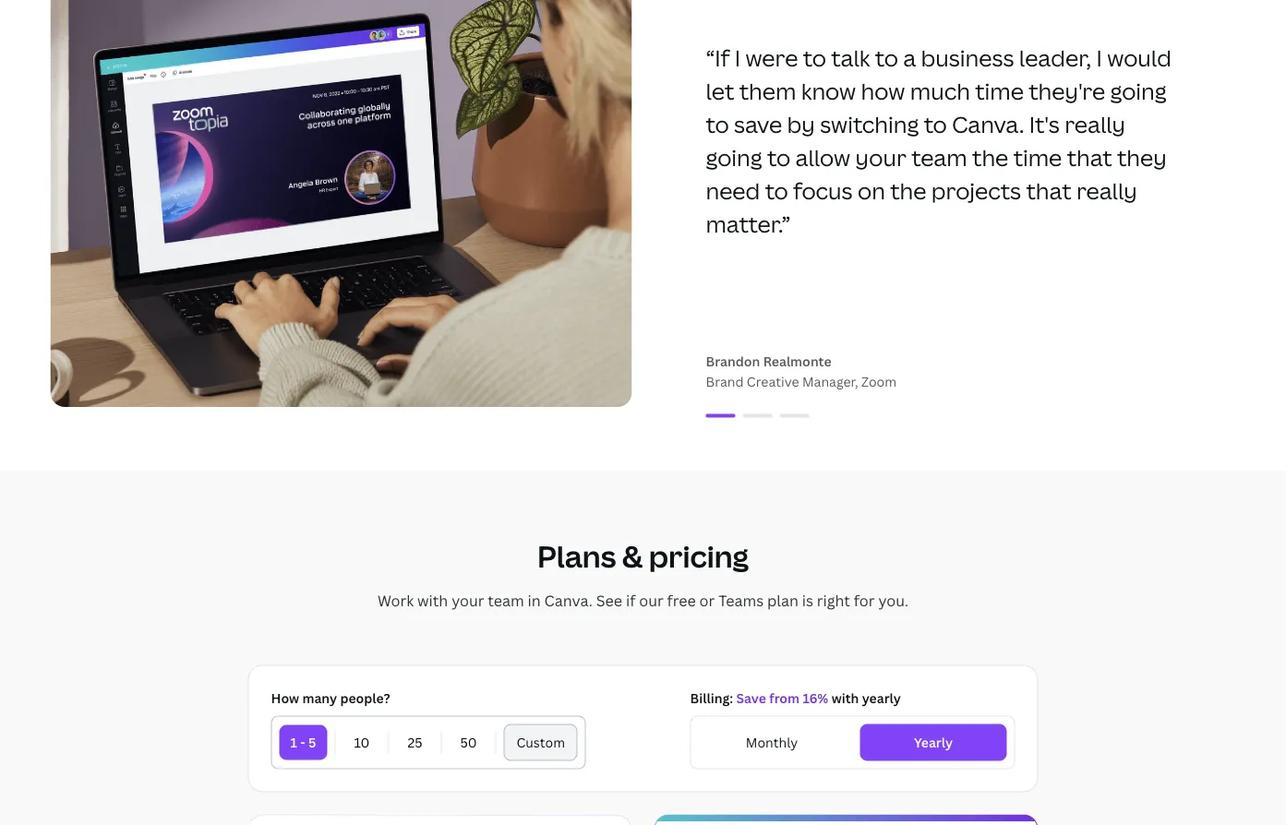 Task type: vqa. For each thing, say whether or not it's contained in the screenshot.
2nd I from right
yes



Task type: describe. For each thing, give the bounding box(es) containing it.
focus
[[793, 175, 853, 205]]

1 i from the left
[[735, 43, 741, 73]]

1 vertical spatial your
[[452, 591, 484, 610]]

1 horizontal spatial going
[[1110, 76, 1167, 106]]

0 vertical spatial that
[[1067, 142, 1112, 172]]

were
[[746, 43, 798, 73]]

work with your team in canva. see if our free or teams plan is right for you.
[[378, 591, 909, 610]]

need
[[706, 175, 760, 205]]

0 vertical spatial really
[[1065, 109, 1126, 139]]

plans
[[537, 536, 616, 576]]

to left a
[[875, 43, 898, 73]]

free
[[667, 591, 696, 610]]

leader,
[[1019, 43, 1092, 73]]

if
[[626, 591, 636, 610]]

much
[[910, 76, 970, 106]]

to down much
[[924, 109, 947, 139]]

by
[[787, 109, 815, 139]]

with
[[417, 591, 448, 610]]

creative
[[747, 373, 799, 391]]

or
[[700, 591, 715, 610]]

to down let
[[706, 109, 729, 139]]

allow
[[796, 142, 851, 172]]

brandon
[[706, 353, 760, 370]]

let
[[706, 76, 734, 106]]

1 vertical spatial going
[[706, 142, 762, 172]]

plans & pricing
[[537, 536, 749, 576]]

to left "talk"
[[803, 43, 826, 73]]

canva. inside '"if i were to talk to a business leader, i would let them know how much time they're going to save by switching to canva. it's really going to allow your team the time that they need to focus on the projects that really matter."'
[[952, 109, 1024, 139]]

talk
[[831, 43, 870, 73]]

to down save
[[767, 142, 791, 172]]

how
[[861, 76, 905, 106]]

0 horizontal spatial canva.
[[544, 591, 593, 610]]

manager,
[[802, 373, 858, 391]]

teams
[[719, 591, 764, 610]]

0 horizontal spatial the
[[890, 175, 927, 205]]

brand
[[706, 373, 744, 391]]



Task type: locate. For each thing, give the bounding box(es) containing it.
team inside '"if i were to talk to a business leader, i would let them know how much time they're going to save by switching to canva. it's really going to allow your team the time that they need to focus on the projects that really matter."'
[[912, 142, 967, 172]]

time down the 'it's'
[[1014, 142, 1062, 172]]

really down they
[[1077, 175, 1138, 205]]

your
[[856, 142, 907, 172], [452, 591, 484, 610]]

our
[[639, 591, 664, 610]]

team left "in"
[[488, 591, 524, 610]]

would
[[1107, 43, 1172, 73]]

0 horizontal spatial team
[[488, 591, 524, 610]]

that down the 'it's'
[[1026, 175, 1072, 205]]

2 i from the left
[[1097, 43, 1102, 73]]

"if i were to talk to a business leader, i would let them know how much time they're going to save by switching to canva. it's really going to allow your team the time that they need to focus on the projects that really matter."
[[706, 43, 1172, 239]]

your up on
[[856, 142, 907, 172]]

really
[[1065, 109, 1126, 139], [1077, 175, 1138, 205]]

the up projects at the top of the page
[[972, 142, 1009, 172]]

on
[[858, 175, 885, 205]]

that left they
[[1067, 142, 1112, 172]]

projects
[[932, 175, 1021, 205]]

that
[[1067, 142, 1112, 172], [1026, 175, 1072, 205]]

plan
[[767, 591, 799, 610]]

1 vertical spatial time
[[1014, 142, 1062, 172]]

it's
[[1029, 109, 1060, 139]]

really down they're
[[1065, 109, 1126, 139]]

1 horizontal spatial the
[[972, 142, 1009, 172]]

you.
[[879, 591, 909, 610]]

1 horizontal spatial canva.
[[952, 109, 1024, 139]]

to right the need
[[765, 175, 788, 205]]

&
[[622, 536, 643, 576]]

i left would
[[1097, 43, 1102, 73]]

is
[[802, 591, 813, 610]]

your right with
[[452, 591, 484, 610]]

team
[[912, 142, 967, 172], [488, 591, 524, 610]]

a
[[903, 43, 916, 73]]

1 vertical spatial team
[[488, 591, 524, 610]]

1 vertical spatial canva.
[[544, 591, 593, 610]]

0 vertical spatial the
[[972, 142, 1009, 172]]

time
[[975, 76, 1024, 106], [1014, 142, 1062, 172]]

right
[[817, 591, 850, 610]]

they
[[1117, 142, 1167, 172]]

0 vertical spatial time
[[975, 76, 1024, 106]]

for
[[854, 591, 875, 610]]

"if
[[706, 43, 730, 73]]

i
[[735, 43, 741, 73], [1097, 43, 1102, 73]]

0 horizontal spatial your
[[452, 591, 484, 610]]

going
[[1110, 76, 1167, 106], [706, 142, 762, 172]]

to
[[803, 43, 826, 73], [875, 43, 898, 73], [706, 109, 729, 139], [924, 109, 947, 139], [767, 142, 791, 172], [765, 175, 788, 205]]

business
[[921, 43, 1014, 73]]

team up projects at the top of the page
[[912, 142, 967, 172]]

0 horizontal spatial i
[[735, 43, 741, 73]]

pricing
[[649, 536, 749, 576]]

going up the need
[[706, 142, 762, 172]]

0 vertical spatial team
[[912, 142, 967, 172]]

1 vertical spatial the
[[890, 175, 927, 205]]

0 vertical spatial your
[[856, 142, 907, 172]]

zoom
[[862, 373, 897, 391]]

1 vertical spatial that
[[1026, 175, 1072, 205]]

work
[[378, 591, 414, 610]]

realmonte
[[763, 353, 832, 370]]

save
[[734, 109, 782, 139]]

i right "if
[[735, 43, 741, 73]]

canva. left the 'it's'
[[952, 109, 1024, 139]]

time down business
[[975, 76, 1024, 106]]

1 horizontal spatial team
[[912, 142, 967, 172]]

matter."
[[706, 209, 791, 239]]

select a quotation tab list
[[654, 405, 1236, 427]]

0 horizontal spatial going
[[706, 142, 762, 172]]

them
[[739, 76, 796, 106]]

your inside '"if i were to talk to a business leader, i would let them know how much time they're going to save by switching to canva. it's really going to allow your team the time that they need to focus on the projects that really matter."'
[[856, 142, 907, 172]]

they're
[[1029, 76, 1105, 106]]

canva. right "in"
[[544, 591, 593, 610]]

see
[[596, 591, 622, 610]]

brandon realmonte brand creative manager, zoom
[[706, 353, 897, 391]]

going down would
[[1110, 76, 1167, 106]]

the
[[972, 142, 1009, 172], [890, 175, 927, 205]]

the right on
[[890, 175, 927, 205]]

switching
[[820, 109, 919, 139]]

in
[[528, 591, 541, 610]]

1 horizontal spatial your
[[856, 142, 907, 172]]

0 vertical spatial canva.
[[952, 109, 1024, 139]]

canva.
[[952, 109, 1024, 139], [544, 591, 593, 610]]

1 horizontal spatial i
[[1097, 43, 1102, 73]]

0 vertical spatial going
[[1110, 76, 1167, 106]]

know
[[801, 76, 856, 106]]

1 vertical spatial really
[[1077, 175, 1138, 205]]



